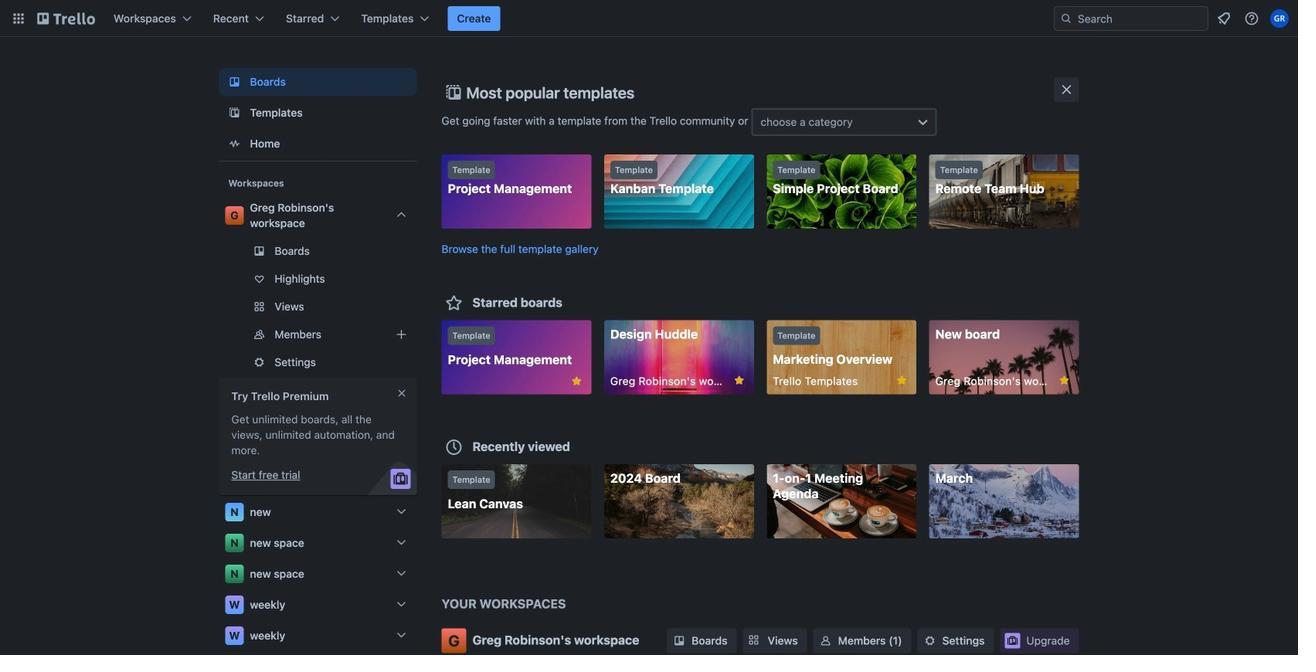 Task type: describe. For each thing, give the bounding box(es) containing it.
0 notifications image
[[1215, 9, 1234, 28]]

home image
[[225, 134, 244, 153]]

click to unstar this board. it will be removed from your starred list. image
[[1058, 374, 1072, 388]]

template board image
[[225, 104, 244, 122]]

greg robinson (gregrobinson96) image
[[1271, 9, 1289, 28]]

search image
[[1060, 12, 1073, 25]]

board image
[[225, 73, 244, 91]]

add image
[[392, 325, 411, 344]]

1 sm image from the left
[[672, 633, 687, 649]]



Task type: locate. For each thing, give the bounding box(es) containing it.
click to unstar this board. it will be removed from your starred list. image
[[570, 374, 584, 388]]

Search field
[[1073, 8, 1208, 29]]

back to home image
[[37, 6, 95, 31]]

sm image
[[672, 633, 687, 649], [818, 633, 834, 649], [922, 633, 938, 649]]

1 horizontal spatial sm image
[[818, 633, 834, 649]]

3 sm image from the left
[[922, 633, 938, 649]]

primary element
[[0, 0, 1298, 37]]

2 sm image from the left
[[818, 633, 834, 649]]

open information menu image
[[1244, 11, 1260, 26]]

0 horizontal spatial sm image
[[672, 633, 687, 649]]

2 horizontal spatial sm image
[[922, 633, 938, 649]]



Task type: vqa. For each thing, say whether or not it's contained in the screenshot.
PRIMARY element
yes



